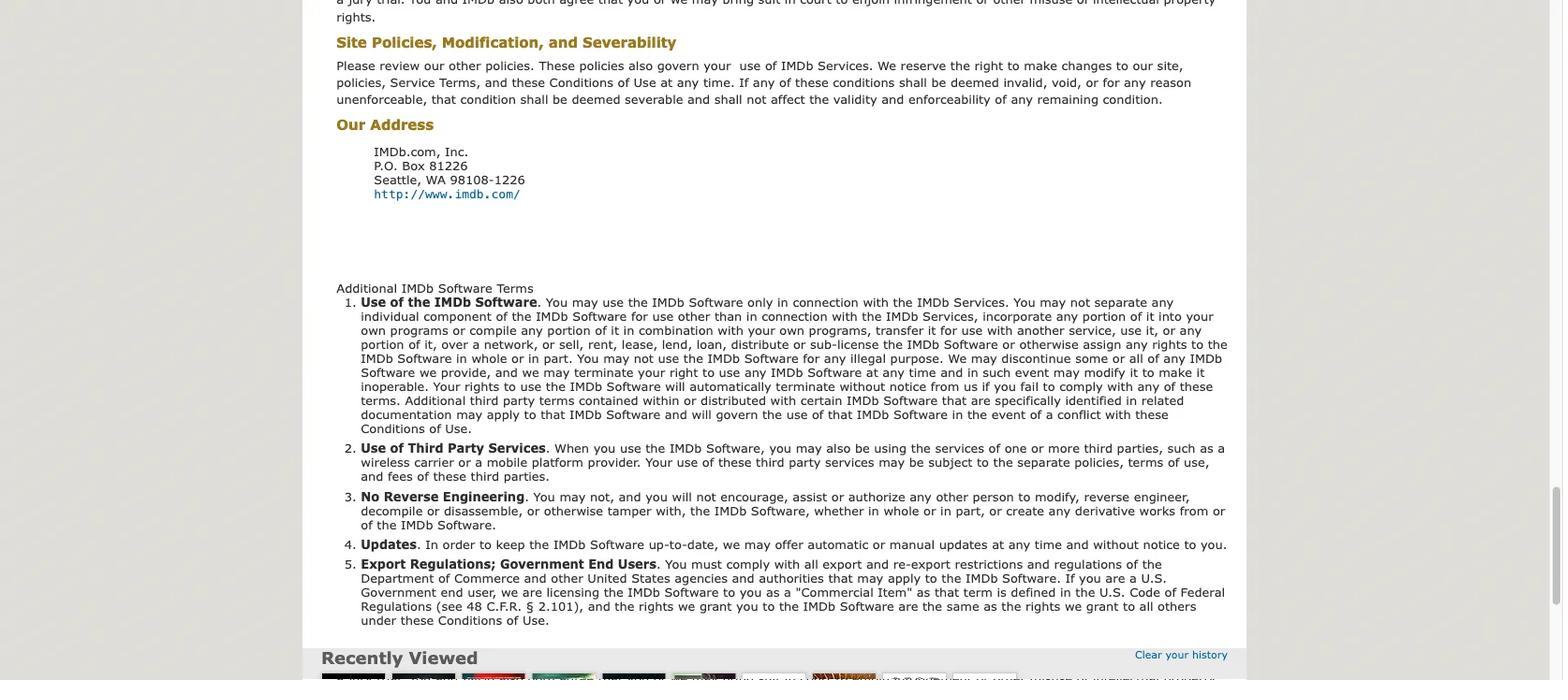 Task type: describe. For each thing, give the bounding box(es) containing it.
a left conflict
[[1046, 408, 1053, 422]]

use. inside . you must comply with all export and re-export restrictions and regulations of the department of commerce and other united states agencies and authorities that may apply to the imdb software. if you are a u.s. government end user, we are licensing the imdb software to you as a "commercial item" as that term is defined in the u.s. code of federal regulations (see 48 c.f.r. § 2.101), and the rights we grant you to the imdb software are the same as the rights we grant to all others under these conditions of use.
[[523, 614, 549, 628]]

manual
[[890, 538, 935, 552]]

software down lease,
[[607, 380, 661, 394]]

and up § at the bottom of page
[[524, 572, 547, 586]]

viewed
[[409, 648, 478, 669]]

fees
[[388, 470, 413, 484]]

http://www.imdb.com/ link
[[374, 187, 521, 201]]

we left part.
[[522, 366, 539, 380]]

. when you use the imdb software, you may also be using the services of one or more third parties, such as a wireless carrier or a mobile platform provider. your use of these third party services may be subject to the separate policies, terms of use, and fees of these third parties.
[[361, 442, 1225, 484]]

. left in
[[417, 538, 421, 552]]

automatic
[[808, 538, 869, 552]]

2 grant from the left
[[1086, 600, 1119, 614]]

use of third party services
[[361, 442, 546, 456]]

conditions inside the .  you may use the imdb software only in connection with the imdb services. you may not separate any individual component of the imdb software for use other than in connection with the imdb services, incorporate any portion of it into your own programs or compile any portion of it in combination with your own programs, transfer it for use with another service, use it, or any portion of it, over a network, or sell, rent, lease, lend, loan, distribute or sub-license the imdb software or otherwise assign any rights to the imdb software in whole or in part. you may not use the imdb software for any illegal purpose.  we may discontinue some or all of any imdb software we provide, and we may terminate your right to use any imdb software at any time and in such event may modify it to make it inoperable.  your rights to use the imdb software will automatically terminate without notice from us if you fail to comply with any of these terms.  additional third party terms contained within or distributed with certain imdb software that are specifically identified in related documentation may apply to that imdb software and will govern the use of that imdb software in the event of a conflict with these conditions of use.
[[361, 422, 425, 436]]

in right the only
[[777, 296, 788, 310]]

or right part,
[[989, 504, 1002, 518]]

also inside . when you use the imdb software, you may also be using the services of one or more third parties, such as a wireless carrier or a mobile platform provider. your use of these third party services may be subject to the separate policies, terms of use, and fees of these third parties.
[[826, 442, 851, 456]]

otherwise inside .  you may not, and you will not encourage, assist or authorize any other person to modify, reverse engineer, decompile or disassemble, or otherwise tamper with, the imdb software, whether in whole or in part, or create any derivative works from or of the imdb software.
[[544, 504, 603, 518]]

software up end at the left
[[590, 538, 644, 552]]

clear your history
[[1135, 649, 1228, 662]]

with down 'some' on the bottom right
[[1107, 380, 1133, 394]]

and left distributed
[[665, 408, 687, 422]]

. for use of third party services
[[546, 442, 550, 456]]

with up transfer
[[863, 296, 889, 310]]

specifically
[[995, 394, 1061, 408]]

one
[[1005, 442, 1027, 456]]

other inside "site policies, modification, and severability please review our other policies. these policies also govern your  use of imdb services. we reserve the right to make changes to our site, policies, service terms, and these conditions of use at any time. if any of these conditions shall be deemed invalid, void, or for any reason unenforceable, that condition shall be deemed severable and shall not affect the validity and enforceability of any remaining condition."
[[449, 58, 481, 72]]

defined
[[1011, 586, 1056, 600]]

same
[[947, 600, 979, 614]]

component
[[424, 310, 492, 324]]

. for use of the imdb software
[[537, 296, 542, 310]]

platform
[[532, 456, 584, 470]]

or down 'incorporate'
[[1003, 338, 1015, 352]]

with up license on the right of the page
[[832, 310, 858, 324]]

may up authorize
[[879, 456, 905, 470]]

these up parties, at the bottom
[[1135, 408, 1169, 422]]

0 vertical spatial event
[[1015, 366, 1049, 380]]

separate inside . when you use the imdb software, you may also be using the services of one or more third parties, such as a wireless carrier or a mobile platform provider. your use of these third party services may be subject to the separate policies, terms of use, and fees of these third parties.
[[1017, 456, 1070, 470]]

for inside "site policies, modification, and severability please review our other policies. these policies also govern your  use of imdb services. we reserve the right to make changes to our site, policies, service terms, and these conditions of use at any time. if any of these conditions shall be deemed invalid, void, or for any reason unenforceable, that condition shall be deemed severable and shall not affect the validity and enforceability of any remaining condition."
[[1103, 75, 1120, 89]]

be left using
[[855, 442, 870, 456]]

void,
[[1052, 75, 1082, 89]]

software down must
[[664, 586, 719, 600]]

rights down states
[[639, 600, 674, 614]]

subject
[[928, 456, 973, 470]]

provide,
[[441, 366, 491, 380]]

use right service,
[[1120, 324, 1142, 338]]

2 export from the left
[[911, 558, 951, 572]]

condition.
[[1103, 92, 1163, 106]]

review
[[380, 58, 420, 72]]

works
[[1139, 504, 1176, 518]]

keep
[[496, 538, 525, 552]]

and up the defined on the bottom of page
[[1027, 558, 1050, 572]]

a right use,
[[1218, 442, 1225, 456]]

site,
[[1157, 58, 1183, 72]]

distribute
[[731, 338, 789, 352]]

if inside "site policies, modification, and severability please review our other policies. these policies also govern your  use of imdb services. we reserve the right to make changes to our site, policies, service terms, and these conditions of use at any time. if any of these conditions shall be deemed invalid, void, or for any reason unenforceable, that condition shall be deemed severable and shall not affect the validity and enforceability of any remaining condition."
[[739, 75, 749, 89]]

may up the sell,
[[572, 296, 598, 310]]

up-
[[649, 538, 670, 552]]

as inside . when you use the imdb software, you may also be using the services of one or more third parties, such as a wireless carrier or a mobile platform provider. your use of these third party services may be subject to the separate policies, terms of use, and fees of these third parties.
[[1200, 442, 1214, 456]]

if inside . you must comply with all export and re-export restrictions and regulations of the department of commerce and other united states agencies and authorities that may apply to the imdb software. if you are a u.s. government end user, we are licensing the imdb software to you as a "commercial item" as that term is defined in the u.s. code of federal regulations (see 48 c.f.r. § 2.101), and the rights we grant you to the imdb software are the same as the rights we grant to all others under these conditions of use.
[[1065, 572, 1075, 586]]

terms
[[497, 282, 534, 296]]

software up loan,
[[689, 296, 743, 310]]

from inside the .  you may use the imdb software only in connection with the imdb services. you may not separate any individual component of the imdb software for use other than in connection with the imdb services, incorporate any portion of it into your own programs or compile any portion of it in combination with your own programs, transfer it for use with another service, use it, or any portion of it, over a network, or sell, rent, lease, lend, loan, distribute or sub-license the imdb software or otherwise assign any rights to the imdb software in whole or in part. you may not use the imdb software for any illegal purpose.  we may discontinue some or all of any imdb software we provide, and we may terminate your right to use any imdb software at any time and in such event may modify it to make it inoperable.  your rights to use the imdb software will automatically terminate without notice from us if you fail to comply with any of these terms.  additional third party terms contained within or distributed with certain imdb software that are specifically identified in related documentation may apply to that imdb software and will govern the use of that imdb software in the event of a conflict with these conditions of use.
[[931, 380, 959, 394]]

.  you may use the imdb software only in connection with the imdb services. you may not separate any individual component of the imdb software for use other than in connection with the imdb services, incorporate any portion of it into your own programs or compile any portion of it in combination with your own programs, transfer it for use with another service, use it, or any portion of it, over a network, or sell, rent, lease, lend, loan, distribute or sub-license the imdb software or otherwise assign any rights to the imdb software in whole or in part. you may not use the imdb software for any illegal purpose.  we may discontinue some or all of any imdb software we provide, and we may terminate your right to use any imdb software at any time and in such event may modify it to make it inoperable.  your rights to use the imdb software will automatically terminate without notice from us if you fail to comply with any of these terms.  additional third party terms contained within or distributed with certain imdb software that are specifically identified in related documentation may apply to that imdb software and will govern the use of that imdb software in the event of a conflict with these conditions of use.
[[361, 296, 1228, 436]]

united
[[588, 572, 627, 586]]

software up terms.
[[361, 366, 415, 380]]

reserve
[[901, 58, 946, 72]]

1 vertical spatial without
[[1093, 538, 1139, 552]]

1 vertical spatial all
[[804, 558, 818, 572]]

engineer,
[[1134, 490, 1190, 504]]

as down 'offer'
[[766, 586, 780, 600]]

modify,
[[1035, 490, 1080, 504]]

make inside the .  you may use the imdb software only in connection with the imdb services. you may not separate any individual component of the imdb software for use other than in connection with the imdb services, incorporate any portion of it into your own programs or compile any portion of it in combination with your own programs, transfer it for use with another service, use it, or any portion of it, over a network, or sell, rent, lease, lend, loan, distribute or sub-license the imdb software or otherwise assign any rights to the imdb software in whole or in part. you may not use the imdb software for any illegal purpose.  we may discontinue some or all of any imdb software we provide, and we may terminate your right to use any imdb software at any time and in such event may modify it to make it inoperable.  your rights to use the imdb software will automatically terminate without notice from us if you fail to comply with any of these terms.  additional third party terms contained within or distributed with certain imdb software that are specifically identified in related documentation may apply to that imdb software and will govern the use of that imdb software in the event of a conflict with these conditions of use.
[[1159, 366, 1192, 380]]

in
[[425, 538, 438, 552]]

and inside . when you use the imdb software, you may also be using the services of one or more third parties, such as a wireless carrier or a mobile platform provider. your use of these third party services may be subject to the separate policies, terms of use, and fees of these third parties.
[[361, 470, 383, 484]]

part,
[[956, 504, 985, 518]]

and up these
[[549, 33, 578, 50]]

software down purpose. at the right of page
[[883, 394, 938, 408]]

such inside . when you use the imdb software, you may also be using the services of one or more third parties, such as a wireless carrier or a mobile platform provider. your use of these third party services may be subject to the separate policies, terms of use, and fees of these third parties.
[[1168, 442, 1196, 456]]

invalid,
[[1004, 75, 1048, 89]]

your inside "site policies, modification, and severability please review our other policies. these policies also govern your  use of imdb services. we reserve the right to make changes to our site, policies, service terms, and these conditions of use at any time. if any of these conditions shall be deemed invalid, void, or for any reason unenforceable, that condition shall be deemed severable and shall not affect the validity and enforceability of any remaining condition."
[[704, 58, 731, 72]]

our
[[336, 116, 365, 133]]

changes
[[1062, 58, 1112, 72]]

. for no reverse engineering
[[525, 490, 529, 504]]

end
[[441, 586, 463, 600]]

a left "mobile" at the bottom left
[[475, 456, 482, 470]]

your down the only
[[748, 324, 775, 338]]

must
[[691, 558, 722, 572]]

we right the defined on the bottom of page
[[1065, 600, 1082, 614]]

all inside the .  you may use the imdb software only in connection with the imdb services. you may not separate any individual component of the imdb software for use other than in connection with the imdb services, incorporate any portion of it into your own programs or compile any portion of it in combination with your own programs, transfer it for use with another service, use it, or any portion of it, over a network, or sell, rent, lease, lend, loan, distribute or sub-license the imdb software or otherwise assign any rights to the imdb software in whole or in part. you may not use the imdb software for any illegal purpose.  we may discontinue some or all of any imdb software we provide, and we may terminate your right to use any imdb software at any time and in such event may modify it to make it inoperable.  your rights to use the imdb software will automatically terminate without notice from us if you fail to comply with any of these terms.  additional third party terms contained within or distributed with certain imdb software that are specifically identified in related documentation may apply to that imdb software and will govern the use of that imdb software in the event of a conflict with these conditions of use.
[[1129, 352, 1143, 366]]

that down illegal
[[828, 408, 853, 422]]

using
[[874, 442, 907, 456]]

may up "contained"
[[603, 352, 630, 366]]

combination
[[639, 324, 713, 338]]

with,
[[656, 504, 686, 518]]

monarch: legacy of monsters - viewed 10 minutes ago image
[[533, 675, 595, 681]]

severability
[[583, 33, 677, 50]]

term
[[964, 586, 993, 600]]

may up another
[[1040, 296, 1066, 310]]

use of the imdb software
[[361, 296, 537, 310]]

may down the sell,
[[544, 366, 570, 380]]

81226
[[429, 158, 468, 173]]

third up encourage,
[[756, 456, 785, 470]]

the marvels - viewed 3 weeks ago image
[[883, 675, 946, 681]]

fallout - viewed 5 minutes ago image
[[392, 675, 455, 681]]

some
[[1075, 352, 1108, 366]]

that left term
[[935, 586, 959, 600]]

we left § at the bottom of page
[[501, 586, 518, 600]]

2 horizontal spatial portion
[[1083, 310, 1126, 324]]

party inside the .  you may use the imdb software only in connection with the imdb services. you may not separate any individual component of the imdb software for use other than in connection with the imdb services, incorporate any portion of it into your own programs or compile any portion of it in combination with your own programs, transfer it for use with another service, use it, or any portion of it, over a network, or sell, rent, lease, lend, loan, distribute or sub-license the imdb software or otherwise assign any rights to the imdb software in whole or in part. you may not use the imdb software for any illegal purpose.  we may discontinue some or all of any imdb software we provide, and we may terminate your right to use any imdb software at any time and in such event may modify it to make it inoperable.  your rights to use the imdb software will automatically terminate without notice from us if you fail to comply with any of these terms.  additional third party terms contained within or distributed with certain imdb software that are specifically identified in related documentation may apply to that imdb software and will govern the use of that imdb software in the event of a conflict with these conditions of use.
[[503, 394, 535, 408]]

not up service,
[[1070, 296, 1090, 310]]

in left part.
[[528, 352, 539, 366]]

states
[[631, 572, 670, 586]]

in up subject
[[952, 408, 963, 422]]

georgia nottage - viewed 19 minutes ago image
[[743, 675, 806, 681]]

2 horizontal spatial shall
[[899, 75, 927, 89]]

not inside "site policies, modification, and severability please review our other policies. these policies also govern your  use of imdb services. we reserve the right to make changes to our site, policies, service terms, and these conditions of use at any time. if any of these conditions shall be deemed invalid, void, or for any reason unenforceable, that condition shall be deemed severable and shall not affect the validity and enforceability of any remaining condition."
[[747, 92, 767, 106]]

mobile
[[487, 456, 527, 470]]

use,
[[1184, 456, 1210, 470]]

another
[[1017, 324, 1065, 338]]

modify
[[1084, 366, 1126, 380]]

terms inside the .  you may use the imdb software only in connection with the imdb services. you may not separate any individual component of the imdb software for use other than in connection with the imdb services, incorporate any portion of it into your own programs or compile any portion of it in combination with your own programs, transfer it for use with another service, use it, or any portion of it, over a network, or sell, rent, lease, lend, loan, distribute or sub-license the imdb software or otherwise assign any rights to the imdb software in whole or in part. you may not use the imdb software for any illegal purpose.  we may discontinue some or all of any imdb software we provide, and we may terminate your right to use any imdb software at any time and in such event may modify it to make it inoperable.  your rights to use the imdb software will automatically terminate without notice from us if you fail to comply with any of these terms.  additional third party terms contained within or distributed with certain imdb software that are specifically identified in related documentation may apply to that imdb software and will govern the use of that imdb software in the event of a conflict with these conditions of use.
[[539, 394, 575, 408]]

software up rent,
[[572, 310, 627, 324]]

0 vertical spatial additional
[[336, 282, 397, 296]]

software up component
[[438, 282, 493, 296]]

http://www.imdb.com/
[[374, 187, 521, 201]]

for up purpose. at the right of page
[[940, 324, 957, 338]]

0 horizontal spatial it,
[[424, 338, 437, 352]]

98108-
[[450, 172, 494, 187]]

a left "commercial
[[784, 586, 791, 600]]

clear your history link
[[1135, 649, 1228, 662]]

to inside . when you use the imdb software, you may also be using the services of one or more third parties, such as a wireless carrier or a mobile platform provider. your use of these third party services may be subject to the separate policies, terms of use, and fees of these third parties.
[[977, 456, 989, 470]]

in left if
[[967, 366, 978, 380]]

1 vertical spatial event
[[992, 408, 1026, 422]]

is
[[997, 586, 1007, 600]]

0 horizontal spatial shall
[[520, 92, 548, 106]]

rent,
[[588, 338, 617, 352]]

may up assist
[[796, 442, 822, 456]]

your right clear
[[1166, 649, 1189, 662]]

0 vertical spatial will
[[665, 380, 685, 394]]

user,
[[468, 586, 497, 600]]

barry gibbs - viewed 3 weeks ago image
[[953, 675, 1016, 681]]

use down network,
[[520, 380, 542, 394]]

our address
[[336, 116, 434, 133]]

disassemble,
[[444, 504, 523, 518]]

unenforceable,
[[336, 92, 427, 106]]

and down time.
[[687, 92, 710, 106]]

1 vertical spatial time
[[1035, 538, 1062, 552]]

third right more
[[1084, 442, 1113, 456]]

or down parties.
[[527, 504, 540, 518]]

1 horizontal spatial notice
[[1143, 538, 1180, 552]]

or right carrier
[[458, 456, 471, 470]]

when
[[554, 442, 589, 456]]

in inside . you must comply with all export and re-export restrictions and regulations of the department of commerce and other united states agencies and authorities that may apply to the imdb software. if you are a u.s. government end user, we are licensing the imdb software to you as a "commercial item" as that term is defined in the u.s. code of federal regulations (see 48 c.f.r. § 2.101), and the rights we grant you to the imdb software are the same as the rights we grant to all others under these conditions of use.
[[1060, 586, 1071, 600]]

terms,
[[439, 75, 481, 89]]

2 our from the left
[[1133, 58, 1153, 72]]

services,
[[923, 310, 978, 324]]

or right the within
[[684, 394, 696, 408]]

software up provider.
[[606, 408, 661, 422]]

or right assign
[[1163, 324, 1175, 338]]

it left into on the right
[[1146, 310, 1154, 324]]

third inside the .  you may use the imdb software only in connection with the imdb services. you may not separate any individual component of the imdb software for use other than in connection with the imdb services, incorporate any portion of it into your own programs or compile any portion of it in combination with your own programs, transfer it for use with another service, use it, or any portion of it, over a network, or sell, rent, lease, lend, loan, distribute or sub-license the imdb software or otherwise assign any rights to the imdb software in whole or in part. you may not use the imdb software for any illegal purpose.  we may discontinue some or all of any imdb software we provide, and we may terminate your right to use any imdb software at any time and in such event may modify it to make it inoperable.  your rights to use the imdb software will automatically terminate without notice from us if you fail to comply with any of these terms.  additional third party terms contained within or distributed with certain imdb software that are specifically identified in related documentation may apply to that imdb software and will govern the use of that imdb software in the event of a conflict with these conditions of use.
[[470, 394, 499, 408]]

are right c.f.r.
[[523, 586, 542, 600]]

other inside the .  you may use the imdb software only in connection with the imdb services. you may not separate any individual component of the imdb software for use other than in connection with the imdb services, incorporate any portion of it into your own programs or compile any portion of it in combination with your own programs, transfer it for use with another service, use it, or any portion of it, over a network, or sell, rent, lease, lend, loan, distribute or sub-license the imdb software or otherwise assign any rights to the imdb software in whole or in part. you may not use the imdb software for any illegal purpose.  we may discontinue some or all of any imdb software we provide, and we may terminate your right to use any imdb software at any time and in such event may modify it to make it inoperable.  your rights to use the imdb software will automatically terminate without notice from us if you fail to comply with any of these terms.  additional third party terms contained within or distributed with certain imdb software that are specifically identified in related documentation may apply to that imdb software and will govern the use of that imdb software in the event of a conflict with these conditions of use.
[[678, 310, 710, 324]]

item"
[[878, 586, 912, 600]]

your inside . when you use the imdb software, you may also be using the services of one or more third parties, such as a wireless carrier or a mobile platform provider. your use of these third party services may be subject to the separate policies, terms of use, and fees of these third parties.
[[645, 456, 672, 470]]

rights down over
[[465, 380, 500, 394]]

policies,
[[372, 33, 437, 50]]

separate inside the .  you may use the imdb software only in connection with the imdb services. you may not separate any individual component of the imdb software for use other than in connection with the imdb services, incorporate any portion of it into your own programs or compile any portion of it in combination with your own programs, transfer it for use with another service, use it, or any portion of it, over a network, or sell, rent, lease, lend, loan, distribute or sub-license the imdb software or otherwise assign any rights to the imdb software in whole or in part. you may not use the imdb software for any illegal purpose.  we may discontinue some or all of any imdb software we provide, and we may terminate your right to use any imdb software at any time and in such event may modify it to make it inoperable.  your rights to use the imdb software will automatically terminate without notice from us if you fail to comply with any of these terms.  additional third party terms contained within or distributed with certain imdb software that are specifically identified in related documentation may apply to that imdb software and will govern the use of that imdb software in the event of a conflict with these conditions of use.
[[1095, 296, 1147, 310]]

1 grant from the left
[[700, 600, 732, 614]]

parallels and interiors - viewed 11 minutes ago image
[[603, 675, 665, 681]]

license
[[837, 338, 879, 352]]

severable
[[625, 92, 683, 106]]

these up encourage,
[[718, 456, 752, 470]]

affect
[[771, 92, 805, 106]]

in left part,
[[940, 504, 951, 518]]

it up purpose. at the right of page
[[928, 324, 936, 338]]

it up use,
[[1197, 366, 1205, 380]]

use down the combination
[[658, 352, 679, 366]]

part.
[[544, 352, 573, 366]]

comply inside the .  you may use the imdb software only in connection with the imdb services. you may not separate any individual component of the imdb software for use other than in connection with the imdb services, incorporate any portion of it into your own programs or compile any portion of it in combination with your own programs, transfer it for use with another service, use it, or any portion of it, over a network, or sell, rent, lease, lend, loan, distribute or sub-license the imdb software or otherwise assign any rights to the imdb software in whole or in part. you may not use the imdb software for any illegal purpose.  we may discontinue some or all of any imdb software we provide, and we may terminate your right to use any imdb software at any time and in such event may modify it to make it inoperable.  your rights to use the imdb software will automatically terminate without notice from us if you fail to comply with any of these terms.  additional third party terms contained within or distributed with certain imdb software that are specifically identified in related documentation may apply to that imdb software and will govern the use of that imdb software in the event of a conflict with these conditions of use.
[[1059, 380, 1103, 394]]

reverse
[[384, 490, 439, 504]]

we right date,
[[723, 538, 740, 552]]

use up us
[[961, 324, 983, 338]]

individual
[[361, 310, 419, 324]]

into
[[1159, 310, 1182, 324]]

0 vertical spatial deemed
[[951, 75, 999, 89]]

may up party
[[456, 408, 483, 422]]

you for . you must comply with all export and re-export restrictions and regulations of the department of commerce and other united states agencies and authorities that may apply to the imdb software. if you are a u.s. government end user, we are licensing the imdb software to you as a "commercial item" as that term is defined in the u.s. code of federal regulations (see 48 c.f.r. § 2.101), and the rights we grant you to the imdb software are the same as the rights we grant to all others under these conditions of use.
[[665, 558, 687, 572]]

0 horizontal spatial terminate
[[574, 366, 634, 380]]

within
[[643, 394, 679, 408]]

time.
[[703, 75, 735, 89]]

if
[[982, 380, 990, 394]]

additional inside the .  you may use the imdb software only in connection with the imdb services. you may not separate any individual component of the imdb software for use other than in connection with the imdb services, incorporate any portion of it into your own programs or compile any portion of it in combination with your own programs, transfer it for use with another service, use it, or any portion of it, over a network, or sell, rent, lease, lend, loan, distribute or sub-license the imdb software or otherwise assign any rights to the imdb software in whole or in part. you may not use the imdb software for any illegal purpose.  we may discontinue some or all of any imdb software we provide, and we may terminate your right to use any imdb software at any time and in such event may modify it to make it inoperable.  your rights to use the imdb software will automatically terminate without notice from us if you fail to comply with any of these terms.  additional third party terms contained within or distributed with certain imdb software that are specifically identified in related documentation may apply to that imdb software and will govern the use of that imdb software in the event of a conflict with these conditions of use.
[[405, 394, 466, 408]]

software down programs
[[397, 352, 452, 366]]

software down re-
[[840, 600, 894, 614]]

1 vertical spatial will
[[692, 408, 712, 422]]

or right assist
[[831, 490, 844, 504]]

1 horizontal spatial portion
[[547, 324, 591, 338]]

with inside . you must comply with all export and re-export restrictions and regulations of the department of commerce and other united states agencies and authorities that may apply to the imdb software. if you are a u.s. government end user, we are licensing the imdb software to you as a "commercial item" as that term is defined in the u.s. code of federal regulations (see 48 c.f.r. § 2.101), and the rights we grant you to the imdb software are the same as the rights we grant to all others under these conditions of use.
[[774, 558, 800, 572]]

services
[[488, 442, 546, 456]]

it right modify
[[1130, 366, 1138, 380]]

and up the condition at the left of the page
[[485, 75, 507, 89]]

these inside . you must comply with all export and re-export restrictions and regulations of the department of commerce and other united states agencies and authorities that may apply to the imdb software. if you are a u.s. government end user, we are licensing the imdb software to you as a "commercial item" as that term is defined in the u.s. code of federal regulations (see 48 c.f.r. § 2.101), and the rights we grant you to the imdb software are the same as the rights we grant to all others under these conditions of use.
[[401, 614, 434, 628]]

services. inside the .  you may use the imdb software only in connection with the imdb services. you may not separate any individual component of the imdb software for use other than in connection with the imdb services, incorporate any portion of it into your own programs or compile any portion of it in combination with your own programs, transfer it for use with another service, use it, or any portion of it, over a network, or sell, rent, lease, lend, loan, distribute or sub-license the imdb software or otherwise assign any rights to the imdb software in whole or in part. you may not use the imdb software for any illegal purpose.  we may discontinue some or all of any imdb software we provide, and we may terminate your right to use any imdb software at any time and in such event may modify it to make it inoperable.  your rights to use the imdb software will automatically terminate without notice from us if you fail to comply with any of these terms.  additional third party terms contained within or distributed with certain imdb software that are specifically identified in related documentation may apply to that imdb software and will govern the use of that imdb software in the event of a conflict with these conditions of use.
[[954, 296, 1009, 310]]

imdb.com, inc. p.o. box 81226 seattle, wa 98108-1226 http://www.imdb.com/
[[374, 144, 525, 201]]

conflict
[[1057, 408, 1101, 422]]

as right 'item"'
[[917, 586, 930, 600]]

notice inside the .  you may use the imdb software only in connection with the imdb services. you may not separate any individual component of the imdb software for use other than in connection with the imdb services, incorporate any portion of it into your own programs or compile any portion of it in combination with your own programs, transfer it for use with another service, use it, or any portion of it, over a network, or sell, rent, lease, lend, loan, distribute or sub-license the imdb software or otherwise assign any rights to the imdb software in whole or in part. you may not use the imdb software for any illegal purpose.  we may discontinue some or all of any imdb software we provide, and we may terminate your right to use any imdb software at any time and in such event may modify it to make it inoperable.  your rights to use the imdb software will automatically terminate without notice from us if you fail to comply with any of these terms.  additional third party terms contained within or distributed with certain imdb software that are specifically identified in related documentation may apply to that imdb software and will govern the use of that imdb software in the event of a conflict with these conditions of use.
[[890, 380, 926, 394]]

purpose.
[[890, 352, 944, 366]]

or left manual
[[873, 538, 885, 552]]

wireless
[[361, 456, 410, 470]]

connection up sub-
[[762, 310, 828, 324]]

without inside the .  you may use the imdb software only in connection with the imdb services. you may not separate any individual component of the imdb software for use other than in connection with the imdb services, incorporate any portion of it into your own programs or compile any portion of it in combination with your own programs, transfer it for use with another service, use it, or any portion of it, over a network, or sell, rent, lease, lend, loan, distribute or sub-license the imdb software or otherwise assign any rights to the imdb software in whole or in part. you may not use the imdb software for any illegal purpose.  we may discontinue some or all of any imdb software we provide, and we may terminate your right to use any imdb software at any time and in such event may modify it to make it inoperable.  your rights to use the imdb software will automatically terminate without notice from us if you fail to comply with any of these terms.  additional third party terms contained within or distributed with certain imdb software that are specifically identified in related documentation may apply to that imdb software and will govern the use of that imdb software in the event of a conflict with these conditions of use.
[[840, 380, 885, 394]]

are down re-
[[898, 600, 918, 614]]

no
[[361, 490, 380, 504]]

person
[[973, 490, 1014, 504]]

or right 'some' on the bottom right
[[1112, 352, 1125, 366]]

use for use of third party services
[[361, 442, 386, 456]]

are left code
[[1106, 572, 1125, 586]]



Task type: vqa. For each thing, say whether or not it's contained in the screenshot.


Task type: locate. For each thing, give the bounding box(es) containing it.
comply
[[1059, 380, 1103, 394], [726, 558, 770, 572]]

. inside . you must comply with all export and re-export restrictions and regulations of the department of commerce and other united states agencies and authorities that may apply to the imdb software. if you are a u.s. government end user, we are licensing the imdb software to you as a "commercial item" as that term is defined in the u.s. code of federal regulations (see 48 c.f.r. § 2.101), and the rights we grant you to the imdb software are the same as the rights we grant to all others under these conditions of use.
[[656, 558, 661, 572]]

0 vertical spatial services.
[[818, 58, 873, 72]]

govern inside the .  you may use the imdb software only in connection with the imdb services. you may not separate any individual component of the imdb software for use other than in connection with the imdb services, incorporate any portion of it into your own programs or compile any portion of it in combination with your own programs, transfer it for use with another service, use it, or any portion of it, over a network, or sell, rent, lease, lend, loan, distribute or sub-license the imdb software or otherwise assign any rights to the imdb software in whole or in part. you may not use the imdb software for any illegal purpose.  we may discontinue some or all of any imdb software we provide, and we may terminate your right to use any imdb software at any time and in such event may modify it to make it inoperable.  your rights to use the imdb software will automatically terminate without notice from us if you fail to comply with any of these terms.  additional third party terms contained within or distributed with certain imdb software that are specifically identified in related documentation may apply to that imdb software and will govern the use of that imdb software in the event of a conflict with these conditions of use.
[[716, 408, 758, 422]]

with left another
[[987, 324, 1013, 338]]

terms
[[539, 394, 575, 408], [1128, 456, 1164, 470]]

services. inside "site policies, modification, and severability please review our other policies. these policies also govern your  use of imdb services. we reserve the right to make changes to our site, policies, service terms, and these conditions of use at any time. if any of these conditions shall be deemed invalid, void, or for any reason unenforceable, that condition shall be deemed severable and shall not affect the validity and enforceability of any remaining condition."
[[818, 58, 873, 72]]

1 vertical spatial such
[[1168, 442, 1196, 456]]

0 horizontal spatial separate
[[1017, 456, 1070, 470]]

0 horizontal spatial time
[[909, 366, 936, 380]]

illegal
[[850, 352, 886, 366]]

1 horizontal spatial separate
[[1095, 296, 1147, 310]]

0 horizontal spatial your
[[433, 380, 460, 394]]

grant
[[700, 600, 732, 614], [1086, 600, 1119, 614]]

right inside "site policies, modification, and severability please review our other policies. these policies also govern your  use of imdb services. we reserve the right to make changes to our site, policies, service terms, and these conditions of use at any time. if any of these conditions shall be deemed invalid, void, or for any reason unenforceable, that condition shall be deemed severable and shall not affect the validity and enforceability of any remaining condition."
[[975, 58, 1003, 72]]

0 vertical spatial whole
[[471, 352, 507, 366]]

with right conflict
[[1105, 408, 1131, 422]]

compile
[[470, 324, 517, 338]]

third
[[470, 394, 499, 408], [1084, 442, 1113, 456], [756, 456, 785, 470], [471, 470, 499, 484]]

1 vertical spatial right
[[670, 366, 698, 380]]

also down severability
[[628, 58, 653, 72]]

0 vertical spatial right
[[975, 58, 1003, 72]]

0 vertical spatial use
[[634, 75, 656, 89]]

these up affect
[[795, 75, 829, 89]]

restrictions
[[955, 558, 1023, 572]]

0 horizontal spatial services.
[[818, 58, 873, 72]]

and inside .  you may not, and you will not encourage, assist or authorize any other person to modify, reverse engineer, decompile or disassemble, or otherwise tamper with, the imdb software, whether in whole or in part, or create any derivative works from or of the imdb software.
[[619, 490, 641, 504]]

software. inside .  you may not, and you will not encourage, assist or authorize any other person to modify, reverse engineer, decompile or disassemble, or otherwise tamper with, the imdb software, whether in whole or in part, or create any derivative works from or of the imdb software.
[[437, 518, 496, 532]]

software. up order
[[437, 518, 496, 532]]

will inside .  you may not, and you will not encourage, assist or authorize any other person to modify, reverse engineer, decompile or disassemble, or otherwise tamper with, the imdb software, whether in whole or in part, or create any derivative works from or of the imdb software.
[[672, 490, 692, 504]]

wa
[[426, 172, 446, 187]]

imdb.com,
[[374, 144, 441, 159]]

0 vertical spatial use.
[[445, 422, 472, 436]]

regulations
[[1054, 558, 1122, 572]]

0 horizontal spatial our
[[424, 58, 444, 72]]

use for use of the imdb software
[[361, 296, 386, 310]]

you inside . you must comply with all export and re-export restrictions and regulations of the department of commerce and other united states agencies and authorities that may apply to the imdb software. if you are a u.s. government end user, we are licensing the imdb software to you as a "commercial item" as that term is defined in the u.s. code of federal regulations (see 48 c.f.r. § 2.101), and the rights we grant you to the imdb software are the same as the rights we grant to all others under these conditions of use.
[[665, 558, 687, 572]]

you for .  you may use the imdb software only in connection with the imdb services. you may not separate any individual component of the imdb software for use other than in connection with the imdb services, incorporate any portion of it into your own programs or compile any portion of it in combination with your own programs, transfer it for use with another service, use it, or any portion of it, over a network, or sell, rent, lease, lend, loan, distribute or sub-license the imdb software or otherwise assign any rights to the imdb software in whole or in part. you may not use the imdb software for any illegal purpose.  we may discontinue some or all of any imdb software we provide, and we may terminate your right to use any imdb software at any time and in such event may modify it to make it inoperable.  your rights to use the imdb software will automatically terminate without notice from us if you fail to comply with any of these terms.  additional third party terms contained within or distributed with certain imdb software that are specifically identified in related documentation may apply to that imdb software and will govern the use of that imdb software in the event of a conflict with these conditions of use.
[[546, 296, 568, 310]]

1 vertical spatial at
[[866, 366, 878, 380]]

may left 'offer'
[[744, 538, 771, 552]]

(see
[[436, 600, 462, 614]]

notice down the works
[[1143, 538, 1180, 552]]

policies, inside . when you use the imdb software, you may also be using the services of one or more third parties, such as a wireless carrier or a mobile platform provider. your use of these third party services may be subject to the separate policies, terms of use, and fees of these third parties.
[[1074, 456, 1124, 470]]

0 vertical spatial software.
[[437, 518, 496, 532]]

0 horizontal spatial grant
[[700, 600, 732, 614]]

0 vertical spatial policies,
[[336, 75, 386, 89]]

for up lease,
[[631, 310, 648, 324]]

1 horizontal spatial at
[[866, 366, 878, 380]]

. inside the .  you may use the imdb software only in connection with the imdb services. you may not separate any individual component of the imdb software for use other than in connection with the imdb services, incorporate any portion of it into your own programs or compile any portion of it in combination with your own programs, transfer it for use with another service, use it, or any portion of it, over a network, or sell, rent, lease, lend, loan, distribute or sub-license the imdb software or otherwise assign any rights to the imdb software in whole or in part. you may not use the imdb software for any illegal purpose.  we may discontinue some or all of any imdb software we provide, and we may terminate your right to use any imdb software at any time and in such event may modify it to make it inoperable.  your rights to use the imdb software will automatically terminate without notice from us if you fail to comply with any of these terms.  additional third party terms contained within or distributed with certain imdb software that are specifically identified in related documentation may apply to that imdb software and will govern the use of that imdb software in the event of a conflict with these conditions of use.
[[537, 296, 542, 310]]

of inside .  you may not, and you will not encourage, assist or authorize any other person to modify, reverse engineer, decompile or disassemble, or otherwise tamper with, the imdb software, whether in whole or in part, or create any derivative works from or of the imdb software.
[[361, 518, 372, 532]]

whole inside the .  you may use the imdb software only in connection with the imdb services. you may not separate any individual component of the imdb software for use other than in connection with the imdb services, incorporate any portion of it into your own programs or compile any portion of it in combination with your own programs, transfer it for use with another service, use it, or any portion of it, over a network, or sell, rent, lease, lend, loan, distribute or sub-license the imdb software or otherwise assign any rights to the imdb software in whole or in part. you may not use the imdb software for any illegal purpose.  we may discontinue some or all of any imdb software we provide, and we may terminate your right to use any imdb software at any time and in such event may modify it to make it inoperable.  your rights to use the imdb software will automatically terminate without notice from us if you fail to comply with any of these terms.  additional third party terms contained within or distributed with certain imdb software that are specifically identified in related documentation may apply to that imdb software and will govern the use of that imdb software in the event of a conflict with these conditions of use.
[[471, 352, 507, 366]]

incorporate
[[983, 310, 1052, 324]]

rights down into on the right
[[1152, 338, 1187, 352]]

0 vertical spatial from
[[931, 380, 959, 394]]

in right whether
[[868, 504, 879, 518]]

or
[[1086, 75, 1099, 89], [453, 324, 465, 338], [1163, 324, 1175, 338], [542, 338, 555, 352], [793, 338, 806, 352], [1003, 338, 1015, 352], [511, 352, 524, 366], [1112, 352, 1125, 366], [684, 394, 696, 408], [1031, 442, 1044, 456], [458, 456, 471, 470], [831, 490, 844, 504], [427, 504, 440, 518], [527, 504, 540, 518], [924, 504, 936, 518], [989, 504, 1002, 518], [1213, 504, 1225, 518], [873, 538, 885, 552]]

decompile
[[361, 504, 423, 518]]

we
[[420, 366, 437, 380], [522, 366, 539, 380], [723, 538, 740, 552], [501, 586, 518, 600], [678, 600, 695, 614], [1065, 600, 1082, 614]]

contained
[[579, 394, 638, 408]]

at inside "site policies, modification, and severability please review our other policies. these policies also govern your  use of imdb services. we reserve the right to make changes to our site, policies, service terms, and these conditions of use at any time. if any of these conditions shall be deemed invalid, void, or for any reason unenforceable, that condition shall be deemed severable and shall not affect the validity and enforceability of any remaining condition."
[[660, 75, 673, 89]]

1 vertical spatial deemed
[[572, 92, 621, 106]]

1 our from the left
[[424, 58, 444, 72]]

engineering
[[443, 490, 525, 504]]

these
[[512, 75, 545, 89], [795, 75, 829, 89], [1180, 380, 1213, 394], [1135, 408, 1169, 422], [718, 456, 752, 470], [433, 470, 466, 484], [401, 614, 434, 628]]

are
[[971, 394, 991, 408], [1106, 572, 1125, 586], [523, 586, 542, 600], [898, 600, 918, 614]]

order
[[443, 538, 475, 552]]

we inside "site policies, modification, and severability please review our other policies. these policies also govern your  use of imdb services. we reserve the right to make changes to our site, policies, service terms, and these conditions of use at any time. if any of these conditions shall be deemed invalid, void, or for any reason unenforceable, that condition shall be deemed severable and shall not affect the validity and enforceability of any remaining condition."
[[878, 58, 896, 72]]

updates
[[361, 538, 417, 552]]

apply up services
[[487, 408, 520, 422]]

export regulations; government end users
[[361, 558, 656, 572]]

0 vertical spatial your
[[433, 380, 460, 394]]

may left modify
[[1053, 366, 1080, 380]]

you inside the .  you may use the imdb software only in connection with the imdb services. you may not separate any individual component of the imdb software for use other than in connection with the imdb services, incorporate any portion of it into your own programs or compile any portion of it in combination with your own programs, transfer it for use with another service, use it, or any portion of it, over a network, or sell, rent, lease, lend, loan, distribute or sub-license the imdb software or otherwise assign any rights to the imdb software in whole or in part. you may not use the imdb software for any illegal purpose.  we may discontinue some or all of any imdb software we provide, and we may terminate your right to use any imdb software at any time and in such event may modify it to make it inoperable.  your rights to use the imdb software will automatically terminate without notice from us if you fail to comply with any of these terms.  additional third party terms contained within or distributed with certain imdb software that are specifically identified in related documentation may apply to that imdb software and will govern the use of that imdb software in the event of a conflict with these conditions of use.
[[994, 380, 1016, 394]]

clear
[[1135, 649, 1162, 662]]

use down "contained"
[[620, 442, 641, 456]]

2 vertical spatial all
[[1139, 600, 1153, 614]]

that inside "site policies, modification, and severability please review our other policies. these policies also govern your  use of imdb services. we reserve the right to make changes to our site, policies, service terms, and these conditions of use at any time. if any of these conditions shall be deemed invalid, void, or for any reason unenforceable, that condition shall be deemed severable and shall not affect the validity and enforceability of any remaining condition."
[[432, 92, 456, 106]]

will down automatically
[[692, 408, 712, 422]]

validity
[[833, 92, 877, 106]]

software, up 'offer'
[[751, 504, 810, 518]]

time down transfer
[[909, 366, 936, 380]]

0 vertical spatial party
[[503, 394, 535, 408]]

imdb inside . when you use the imdb software, you may also be using the services of one or more third parties, such as a wireless carrier or a mobile platform provider. your use of these third party services may be subject to the separate policies, terms of use, and fees of these third parties.
[[670, 442, 702, 456]]

1 horizontal spatial grant
[[1086, 600, 1119, 614]]

apply inside the .  you may use the imdb software only in connection with the imdb services. you may not separate any individual component of the imdb software for use other than in connection with the imdb services, incorporate any portion of it into your own programs or compile any portion of it in combination with your own programs, transfer it for use with another service, use it, or any portion of it, over a network, or sell, rent, lease, lend, loan, distribute or sub-license the imdb software or otherwise assign any rights to the imdb software in whole or in part. you may not use the imdb software for any illegal purpose.  we may discontinue some or all of any imdb software we provide, and we may terminate your right to use any imdb software at any time and in such event may modify it to make it inoperable.  your rights to use the imdb software will automatically terminate without notice from us if you fail to comply with any of these terms.  additional third party terms contained within or distributed with certain imdb software that are specifically identified in related documentation may apply to that imdb software and will govern the use of that imdb software in the event of a conflict with these conditions of use.
[[487, 408, 520, 422]]

federal
[[1181, 586, 1225, 600]]

1 export from the left
[[823, 558, 862, 572]]

notice down purpose. at the right of page
[[890, 380, 926, 394]]

0 vertical spatial separate
[[1095, 296, 1147, 310]]

or down compile
[[511, 352, 524, 366]]

1 vertical spatial policies,
[[1074, 456, 1124, 470]]

policies
[[579, 58, 624, 72]]

0 vertical spatial also
[[628, 58, 653, 72]]

1 own from the left
[[361, 324, 386, 338]]

may up if
[[971, 352, 997, 366]]

reverse
[[1084, 490, 1130, 504]]

0 horizontal spatial u.s.
[[1100, 586, 1125, 600]]

1 horizontal spatial software.
[[1002, 572, 1061, 586]]

0 vertical spatial if
[[739, 75, 749, 89]]

you inside .  you may not, and you will not encourage, assist or authorize any other person to modify, reverse engineer, decompile or disassemble, or otherwise tamper with, the imdb software, whether in whole or in part, or create any derivative works from or of the imdb software.
[[533, 490, 555, 504]]

0 horizontal spatial software.
[[437, 518, 496, 532]]

0 horizontal spatial apply
[[487, 408, 520, 422]]

0 horizontal spatial conditions
[[361, 422, 425, 436]]

0 vertical spatial make
[[1024, 58, 1057, 72]]

1 horizontal spatial our
[[1133, 58, 1153, 72]]

additional
[[336, 282, 397, 296], [405, 394, 466, 408]]

derivative
[[1075, 504, 1135, 518]]

and down conditions
[[882, 92, 904, 106]]

1 vertical spatial software.
[[1002, 572, 1061, 586]]

you inside .  you may not, and you will not encourage, assist or authorize any other person to modify, reverse engineer, decompile or disassemble, or otherwise tamper with, the imdb software, whether in whole or in part, or create any derivative works from or of the imdb software.
[[646, 490, 668, 504]]

0 horizontal spatial portion
[[361, 338, 404, 352]]

export down automatic
[[823, 558, 862, 572]]

software
[[438, 282, 493, 296], [475, 296, 537, 310], [689, 296, 743, 310], [572, 310, 627, 324], [944, 338, 998, 352], [397, 352, 452, 366], [744, 352, 799, 366], [361, 366, 415, 380], [808, 366, 862, 380], [607, 380, 661, 394], [883, 394, 938, 408], [606, 408, 661, 422], [893, 408, 948, 422], [590, 538, 644, 552], [664, 586, 719, 600], [840, 600, 894, 614]]

comply inside . you must comply with all export and re-export restrictions and regulations of the department of commerce and other united states agencies and authorities that may apply to the imdb software. if you are a u.s. government end user, we are licensing the imdb software to you as a "commercial item" as that term is defined in the u.s. code of federal regulations (see 48 c.f.r. § 2.101), and the rights we grant you to the imdb software are the same as the rights we grant to all others under these conditions of use.
[[726, 558, 770, 572]]

that up when
[[541, 408, 565, 422]]

reason
[[1150, 75, 1192, 89]]

1 vertical spatial use.
[[523, 614, 549, 628]]

use. right c.f.r.
[[523, 614, 549, 628]]

ghostbusters: frozen empire - viewed 3 minutes ago image
[[322, 675, 385, 681]]

other inside .  you may not, and you will not encourage, assist or authorize any other person to modify, reverse engineer, decompile or disassemble, or otherwise tamper with, the imdb software, whether in whole or in part, or create any derivative works from or of the imdb software.
[[936, 490, 968, 504]]

otherwise down platform
[[544, 504, 603, 518]]

1 vertical spatial apply
[[888, 572, 921, 586]]

our
[[424, 58, 444, 72], [1133, 58, 1153, 72]]

over
[[441, 338, 468, 352]]

and left re-
[[866, 558, 889, 572]]

it, left over
[[424, 338, 437, 352]]

your inside the .  you may use the imdb software only in connection with the imdb services. you may not separate any individual component of the imdb software for use other than in connection with the imdb services, incorporate any portion of it into your own programs or compile any portion of it in combination with your own programs, transfer it for use with another service, use it, or any portion of it, over a network, or sell, rent, lease, lend, loan, distribute or sub-license the imdb software or otherwise assign any rights to the imdb software in whole or in part. you may not use the imdb software for any illegal purpose.  we may discontinue some or all of any imdb software we provide, and we may terminate your right to use any imdb software at any time and in such event may modify it to make it inoperable.  your rights to use the imdb software will automatically terminate without notice from us if you fail to comply with any of these terms.  additional third party terms contained within or distributed with certain imdb software that are specifically identified in related documentation may apply to that imdb software and will govern the use of that imdb software in the event of a conflict with these conditions of use.
[[433, 380, 460, 394]]

and up 'no'
[[361, 470, 383, 484]]

you
[[994, 380, 1016, 394], [593, 442, 616, 456], [769, 442, 792, 456], [646, 490, 668, 504], [1079, 572, 1101, 586], [740, 586, 762, 600], [736, 600, 758, 614]]

it
[[1146, 310, 1154, 324], [611, 324, 619, 338], [928, 324, 936, 338], [1130, 366, 1138, 380], [1197, 366, 1205, 380]]

policies, inside "site policies, modification, and severability please review our other policies. these policies also govern your  use of imdb services. we reserve the right to make changes to our site, policies, service terms, and these conditions of use at any time. if any of these conditions shall be deemed invalid, void, or for any reason unenforceable, that condition shall be deemed severable and shall not affect the validity and enforceability of any remaining condition."
[[336, 75, 386, 89]]

1 vertical spatial party
[[789, 456, 821, 470]]

these
[[539, 58, 575, 72]]

under
[[361, 614, 396, 628]]

whole
[[471, 352, 507, 366], [884, 504, 919, 518]]

1 vertical spatial software,
[[751, 504, 810, 518]]

or inside "site policies, modification, and severability please review our other policies. these policies also govern your  use of imdb services. we reserve the right to make changes to our site, policies, service terms, and these conditions of use at any time. if any of these conditions shall be deemed invalid, void, or for any reason unenforceable, that condition shall be deemed severable and shall not affect the validity and enforceability of any remaining condition."
[[1086, 75, 1099, 89]]

government inside . you must comply with all export and re-export restrictions and regulations of the department of commerce and other united states agencies and authorities that may apply to the imdb software. if you are a u.s. government end user, we are licensing the imdb software to you as a "commercial item" as that term is defined in the u.s. code of federal regulations (see 48 c.f.r. § 2.101), and the rights we grant you to the imdb software are the same as the rights we grant to all others under these conditions of use.
[[361, 586, 436, 600]]

0 vertical spatial apply
[[487, 408, 520, 422]]

licensing
[[547, 586, 600, 600]]

use inside "site policies, modification, and severability please review our other policies. these policies also govern your  use of imdb services. we reserve the right to make changes to our site, policies, service terms, and these conditions of use at any time. if any of these conditions shall be deemed invalid, void, or for any reason unenforceable, that condition shall be deemed severable and shall not affect the validity and enforceability of any remaining condition."
[[634, 75, 656, 89]]

. inside . when you use the imdb software, you may also be using the services of one or more third parties, such as a wireless carrier or a mobile platform provider. your use of these third party services may be subject to the separate policies, terms of use, and fees of these third parties.
[[546, 442, 550, 456]]

for
[[1103, 75, 1120, 89], [631, 310, 648, 324], [940, 324, 957, 338], [803, 352, 820, 366]]

2 horizontal spatial at
[[992, 538, 1004, 552]]

that down automatic
[[828, 572, 853, 586]]

additional down provide, on the left of the page
[[405, 394, 466, 408]]

a right over
[[472, 338, 480, 352]]

or up you.
[[1213, 504, 1225, 518]]

and left us
[[941, 366, 963, 380]]

0 vertical spatial comply
[[1059, 380, 1103, 394]]

2.101),
[[538, 600, 584, 614]]

additional imdb software terms link
[[336, 282, 534, 296]]

0 vertical spatial software,
[[706, 442, 765, 456]]

shall down these
[[520, 92, 548, 106]]

such
[[983, 366, 1011, 380], [1168, 442, 1196, 456]]

or down use of the imdb software
[[453, 324, 465, 338]]

additional up individual
[[336, 282, 397, 296]]

others
[[1158, 600, 1196, 614]]

1 horizontal spatial services.
[[954, 296, 1009, 310]]

a right regulations
[[1130, 572, 1137, 586]]

software, down distributed
[[706, 442, 765, 456]]

third up engineering
[[471, 470, 499, 484]]

. inside .  you may not, and you will not encourage, assist or authorize any other person to modify, reverse engineer, decompile or disassemble, or otherwise tamper with, the imdb software, whether in whole or in part, or create any derivative works from or of the imdb software.
[[525, 490, 529, 504]]

software up compile
[[475, 296, 537, 310]]

all right modify
[[1129, 352, 1143, 366]]

0 horizontal spatial deemed
[[572, 92, 621, 106]]

portion
[[1083, 310, 1126, 324], [547, 324, 591, 338], [361, 338, 404, 352]]

1 horizontal spatial apply
[[888, 572, 921, 586]]

otherwise inside the .  you may use the imdb software only in connection with the imdb services. you may not separate any individual component of the imdb software for use other than in connection with the imdb services, incorporate any portion of it into your own programs or compile any portion of it in combination with your own programs, transfer it for use with another service, use it, or any portion of it, over a network, or sell, rent, lease, lend, loan, distribute or sub-license the imdb software or otherwise assign any rights to the imdb software in whole or in part. you may not use the imdb software for any illegal purpose.  we may discontinue some or all of any imdb software we provide, and we may terminate your right to use any imdb software at any time and in such event may modify it to make it inoperable.  your rights to use the imdb software will automatically terminate without notice from us if you fail to comply with any of these terms.  additional third party terms contained within or distributed with certain imdb software that are specifically identified in related documentation may apply to that imdb software and will govern the use of that imdb software in the event of a conflict with these conditions of use.
[[1019, 338, 1079, 352]]

1 vertical spatial your
[[645, 456, 672, 470]]

0 horizontal spatial terms
[[539, 394, 575, 408]]

0 vertical spatial terms
[[539, 394, 575, 408]]

1 vertical spatial make
[[1159, 366, 1192, 380]]

2 vertical spatial at
[[992, 538, 1004, 552]]

from inside .  you may not, and you will not encourage, assist or authorize any other person to modify, reverse engineer, decompile or disassemble, or otherwise tamper with, the imdb software, whether in whole or in part, or create any derivative works from or of the imdb software.
[[1180, 504, 1209, 518]]

service
[[390, 75, 435, 89]]

to
[[1007, 58, 1020, 72], [1116, 58, 1128, 72], [1191, 338, 1204, 352], [702, 366, 715, 380], [1142, 366, 1155, 380], [504, 380, 516, 394], [1043, 380, 1055, 394], [524, 408, 536, 422], [977, 456, 989, 470], [1018, 490, 1031, 504], [479, 538, 492, 552], [1184, 538, 1196, 552], [925, 572, 937, 586], [723, 586, 735, 600], [763, 600, 775, 614], [1123, 600, 1135, 614]]

other up 2.101), on the left of page
[[551, 572, 583, 586]]

right inside the .  you may use the imdb software only in connection with the imdb services. you may not separate any individual component of the imdb software for use other than in connection with the imdb services, incorporate any portion of it into your own programs or compile any portion of it in combination with your own programs, transfer it for use with another service, use it, or any portion of it, over a network, or sell, rent, lease, lend, loan, distribute or sub-license the imdb software or otherwise assign any rights to the imdb software in whole or in part. you may not use the imdb software for any illegal purpose.  we may discontinue some or all of any imdb software we provide, and we may terminate your right to use any imdb software at any time and in such event may modify it to make it inoperable.  your rights to use the imdb software will automatically terminate without notice from us if you fail to comply with any of these terms.  additional third party terms contained within or distributed with certain imdb software that are specifically identified in related documentation may apply to that imdb software and will govern the use of that imdb software in the event of a conflict with these conditions of use.
[[670, 366, 698, 380]]

with left certain
[[770, 394, 796, 408]]

export
[[823, 558, 862, 572], [911, 558, 951, 572]]

updates . in order to keep the imdb software up-to-date, we may offer automatic or manual updates at any time and without notice to you.
[[361, 538, 1227, 552]]

all down updates . in order to keep the imdb software up-to-date, we may offer automatic or manual updates at any time and without notice to you.
[[804, 558, 818, 572]]

are inside the .  you may use the imdb software only in connection with the imdb services. you may not separate any individual component of the imdb software for use other than in connection with the imdb services, incorporate any portion of it into your own programs or compile any portion of it in combination with your own programs, transfer it for use with another service, use it, or any portion of it, over a network, or sell, rent, lease, lend, loan, distribute or sub-license the imdb software or otherwise assign any rights to the imdb software in whole or in part. you may not use the imdb software for any illegal purpose.  we may discontinue some or all of any imdb software we provide, and we may terminate your right to use any imdb software at any time and in such event may modify it to make it inoperable.  your rights to use the imdb software will automatically terminate without notice from us if you fail to comply with any of these terms.  additional third party terms contained within or distributed with certain imdb software that are specifically identified in related documentation may apply to that imdb software and will govern the use of that imdb software in the event of a conflict with these conditions of use.
[[971, 394, 991, 408]]

services
[[935, 442, 984, 456], [825, 456, 874, 470]]

we up us
[[948, 352, 967, 366]]

0 vertical spatial notice
[[890, 380, 926, 394]]

with right the combination
[[718, 324, 744, 338]]

in right than
[[746, 310, 757, 324]]

0 horizontal spatial such
[[983, 366, 1011, 380]]

furiosa - viewed 20 minutes ago image
[[813, 675, 876, 681]]

own left programs
[[361, 324, 386, 338]]

party inside . when you use the imdb software, you may also be using the services of one or more third parties, such as a wireless carrier or a mobile platform provider. your use of these third party services may be subject to the separate policies, terms of use, and fees of these third parties.
[[789, 456, 821, 470]]

1 horizontal spatial your
[[645, 456, 672, 470]]

1 horizontal spatial services
[[935, 442, 984, 456]]

are left specifically
[[971, 394, 991, 408]]

1 horizontal spatial otherwise
[[1019, 338, 1079, 352]]

1 vertical spatial government
[[361, 586, 436, 600]]

1 vertical spatial notice
[[1143, 538, 1180, 552]]

such inside the .  you may use the imdb software only in connection with the imdb services. you may not separate any individual component of the imdb software for use other than in connection with the imdb services, incorporate any portion of it into your own programs or compile any portion of it in combination with your own programs, transfer it for use with another service, use it, or any portion of it, over a network, or sell, rent, lease, lend, loan, distribute or sub-license the imdb software or otherwise assign any rights to the imdb software in whole or in part. you may not use the imdb software for any illegal purpose.  we may discontinue some or all of any imdb software we provide, and we may terminate your right to use any imdb software at any time and in such event may modify it to make it inoperable.  your rights to use the imdb software will automatically terminate without notice from us if you fail to comply with any of these terms.  additional third party terms contained within or distributed with certain imdb software that are specifically identified in related documentation may apply to that imdb software and will govern the use of that imdb software in the event of a conflict with these conditions of use.
[[983, 366, 1011, 380]]

not
[[747, 92, 767, 106], [1070, 296, 1090, 310], [634, 352, 654, 366], [696, 490, 716, 504]]

also inside "site policies, modification, and severability please review our other policies. these policies also govern your  use of imdb services. we reserve the right to make changes to our site, policies, service terms, and these conditions of use at any time. if any of these conditions shall be deemed invalid, void, or for any reason unenforceable, that condition shall be deemed severable and shall not affect the validity and enforceability of any remaining condition."
[[628, 58, 653, 72]]

as right parties, at the bottom
[[1200, 442, 1214, 456]]

1 horizontal spatial party
[[789, 456, 821, 470]]

0 horizontal spatial services
[[825, 456, 874, 470]]

updates
[[939, 538, 988, 552]]

1 horizontal spatial shall
[[714, 92, 742, 106]]

may inside . you must comply with all export and re-export restrictions and regulations of the department of commerce and other united states agencies and authorities that may apply to the imdb software. if you are a u.s. government end user, we are licensing the imdb software to you as a "commercial item" as that term is defined in the u.s. code of federal regulations (see 48 c.f.r. § 2.101), and the rights we grant you to the imdb software are the same as the rights we grant to all others under these conditions of use.
[[857, 572, 884, 586]]

1 horizontal spatial policies,
[[1074, 456, 1124, 470]]

time inside the .  you may use the imdb software only in connection with the imdb services. you may not separate any individual component of the imdb software for use other than in connection with the imdb services, incorporate any portion of it into your own programs or compile any portion of it in combination with your own programs, transfer it for use with another service, use it, or any portion of it, over a network, or sell, rent, lease, lend, loan, distribute or sub-license the imdb software or otherwise assign any rights to the imdb software in whole or in part. you may not use the imdb software for any illegal purpose.  we may discontinue some or all of any imdb software we provide, and we may terminate your right to use any imdb software at any time and in such event may modify it to make it inoperable.  your rights to use the imdb software will automatically terminate without notice from us if you fail to comply with any of these terms.  additional third party terms contained within or distributed with certain imdb software that are specifically identified in related documentation may apply to that imdb software and will govern the use of that imdb software in the event of a conflict with these conditions of use.
[[909, 366, 936, 380]]

0 horizontal spatial otherwise
[[544, 504, 603, 518]]

0 horizontal spatial govern
[[657, 58, 699, 72]]

all
[[1129, 352, 1143, 366], [804, 558, 818, 572], [1139, 600, 1153, 614]]

offer
[[775, 538, 803, 552]]

comply up conflict
[[1059, 380, 1103, 394]]

1 horizontal spatial from
[[1180, 504, 1209, 518]]

48
[[467, 600, 482, 614]]

blue eye samurai - viewed 6 minutes ago image
[[462, 675, 525, 681]]

your right provider.
[[645, 456, 672, 470]]

1 horizontal spatial right
[[975, 58, 1003, 72]]

terms inside . when you use the imdb software, you may also be using the services of one or more third parties, such as a wireless carrier or a mobile platform provider. your use of these third party services may be subject to the separate policies, terms of use, and fees of these third parties.
[[1128, 456, 1164, 470]]

1 horizontal spatial use.
[[523, 614, 549, 628]]

1 horizontal spatial u.s.
[[1141, 572, 1167, 586]]

imdb
[[781, 58, 813, 72], [401, 282, 434, 296], [434, 296, 471, 310], [652, 296, 685, 310], [917, 296, 949, 310], [536, 310, 568, 324], [886, 310, 918, 324], [907, 338, 940, 352], [361, 352, 393, 366], [708, 352, 740, 366], [1190, 352, 1222, 366], [771, 366, 803, 380], [570, 380, 602, 394], [847, 394, 879, 408], [569, 408, 602, 422], [857, 408, 889, 422], [670, 442, 702, 456], [714, 504, 747, 518], [401, 518, 433, 532], [553, 538, 586, 552], [966, 572, 998, 586], [628, 586, 660, 600], [803, 600, 836, 614]]

apply inside . you must comply with all export and re-export restrictions and regulations of the department of commerce and other united states agencies and authorities that may apply to the imdb software. if you are a u.s. government end user, we are licensing the imdb software to you as a "commercial item" as that term is defined in the u.s. code of federal regulations (see 48 c.f.r. § 2.101), and the rights we grant you to the imdb software are the same as the rights we grant to all others under these conditions of use.
[[888, 572, 921, 586]]

end
[[588, 558, 614, 572]]

commerce
[[454, 572, 520, 586]]

0 vertical spatial government
[[500, 558, 584, 572]]

imdb inside "site policies, modification, and severability please review our other policies. these policies also govern your  use of imdb services. we reserve the right to make changes to our site, policies, service terms, and these conditions of use at any time. if any of these conditions shall be deemed invalid, void, or for any reason unenforceable, that condition shall be deemed severable and shall not affect the validity and enforceability of any remaining condition."
[[781, 58, 813, 72]]

it, left into on the right
[[1146, 324, 1159, 338]]

1 horizontal spatial govern
[[716, 408, 758, 422]]

0 horizontal spatial party
[[503, 394, 535, 408]]

tamper
[[608, 504, 652, 518]]

be up enforceability
[[931, 75, 946, 89]]

use up distributed
[[719, 366, 740, 380]]

to-
[[670, 538, 687, 552]]

. for export regulations; government end users
[[656, 558, 661, 572]]

services up authorize
[[825, 456, 874, 470]]

0 vertical spatial conditions
[[549, 75, 613, 89]]

1 horizontal spatial export
[[911, 558, 951, 572]]

leo - viewed 14 minutes ago image
[[673, 675, 736, 681]]

also down certain
[[826, 442, 851, 456]]

you up another
[[1014, 296, 1036, 310]]

p.o.
[[374, 158, 398, 173]]

1 vertical spatial separate
[[1017, 456, 1070, 470]]

may inside .  you may not, and you will not encourage, assist or authorize any other person to modify, reverse engineer, decompile or disassemble, or otherwise tamper with, the imdb software, whether in whole or in part, or create any derivative works from or of the imdb software.
[[560, 490, 586, 504]]

and right must
[[732, 572, 755, 586]]

conditions down policies
[[549, 75, 613, 89]]

conditions inside . you must comply with all export and re-export restrictions and regulations of the department of commerce and other united states agencies and authorities that may apply to the imdb software. if you are a u.s. government end user, we are licensing the imdb software to you as a "commercial item" as that term is defined in the u.s. code of federal regulations (see 48 c.f.r. § 2.101), and the rights we grant you to the imdb software are the same as the rights we grant to all others under these conditions of use.
[[438, 614, 502, 628]]

these down into on the right
[[1180, 380, 1213, 394]]

2 vertical spatial will
[[672, 490, 692, 504]]

export down manual
[[911, 558, 951, 572]]

1 horizontal spatial if
[[1065, 572, 1075, 586]]

these up the no reverse engineering
[[433, 470, 466, 484]]

site policies, modification, and severability please review our other policies. these policies also govern your  use of imdb services. we reserve the right to make changes to our site, policies, service terms, and these conditions of use at any time. if any of these conditions shall be deemed invalid, void, or for any reason unenforceable, that condition shall be deemed severable and shall not affect the validity and enforceability of any remaining condition.
[[336, 33, 1192, 106]]

software down sub-
[[808, 366, 862, 380]]

1 horizontal spatial it,
[[1146, 324, 1159, 338]]

1 horizontal spatial conditions
[[438, 614, 502, 628]]

such right us
[[983, 366, 1011, 380]]

0 vertical spatial time
[[909, 366, 936, 380]]

make inside "site policies, modification, and severability please review our other policies. these policies also govern your  use of imdb services. we reserve the right to make changes to our site, policies, service terms, and these conditions of use at any time. if any of these conditions shall be deemed invalid, void, or for any reason unenforceable, that condition shall be deemed severable and shall not affect the validity and enforceability of any remaining condition."
[[1024, 58, 1057, 72]]

you for .  you may not, and you will not encourage, assist or authorize any other person to modify, reverse engineer, decompile or disassemble, or otherwise tamper with, the imdb software, whether in whole or in part, or create any derivative works from or of the imdb software.
[[533, 490, 555, 504]]

rights right is
[[1026, 600, 1061, 614]]

we
[[878, 58, 896, 72], [948, 352, 967, 366]]

sell,
[[559, 338, 584, 352]]

with down 'offer'
[[774, 558, 800, 572]]

govern inside "site policies, modification, and severability please review our other policies. these policies also govern your  use of imdb services. we reserve the right to make changes to our site, policies, service terms, and these conditions of use at any time. if any of these conditions shall be deemed invalid, void, or for any reason unenforceable, that condition shall be deemed severable and shall not affect the validity and enforceability of any remaining condition."
[[657, 58, 699, 72]]

policies,
[[336, 75, 386, 89], [1074, 456, 1124, 470]]

govern
[[657, 58, 699, 72], [716, 408, 758, 422]]

without
[[840, 380, 885, 394], [1093, 538, 1139, 552]]

1 horizontal spatial terms
[[1128, 456, 1164, 470]]

third
[[408, 442, 444, 456]]

0 horizontal spatial at
[[660, 75, 673, 89]]

lend,
[[662, 338, 692, 352]]

authorities
[[759, 572, 824, 586]]

will down lend,
[[665, 380, 685, 394]]

"commercial
[[796, 586, 874, 600]]

0 horizontal spatial own
[[361, 324, 386, 338]]

service,
[[1069, 324, 1116, 338]]

software, inside . when you use the imdb software, you may also be using the services of one or more third parties, such as a wireless carrier or a mobile platform provider. your use of these third party services may be subject to the separate policies, terms of use, and fees of these third parties.
[[706, 442, 765, 456]]

time
[[909, 366, 936, 380], [1035, 538, 1062, 552]]

whole inside .  you may not, and you will not encourage, assist or authorize any other person to modify, reverse engineer, decompile or disassemble, or otherwise tamper with, the imdb software, whether in whole or in part, or create any derivative works from or of the imdb software.
[[884, 504, 919, 518]]

u.s. left code
[[1100, 586, 1125, 600]]

0 horizontal spatial government
[[361, 586, 436, 600]]

terminate down rent,
[[574, 366, 634, 380]]

of
[[765, 58, 777, 72], [618, 75, 629, 89], [779, 75, 791, 89], [995, 92, 1007, 106], [390, 296, 404, 310], [496, 310, 508, 324], [1130, 310, 1142, 324], [595, 324, 607, 338], [409, 338, 420, 352], [1148, 352, 1159, 366], [1164, 380, 1176, 394], [812, 408, 824, 422], [1030, 408, 1042, 422], [429, 422, 441, 436], [390, 442, 404, 456], [989, 442, 1000, 456], [702, 456, 714, 470], [1168, 456, 1180, 470], [417, 470, 429, 484], [361, 518, 372, 532], [1126, 558, 1138, 572], [438, 572, 450, 586], [1165, 586, 1176, 600], [507, 614, 518, 628]]

other
[[449, 58, 481, 72], [678, 310, 710, 324], [936, 490, 968, 504], [551, 572, 583, 586]]

in right rent,
[[623, 324, 634, 338]]

c.f.r.
[[486, 600, 522, 614]]

to inside .  you may not, and you will not encourage, assist or authorize any other person to modify, reverse engineer, decompile or disassemble, or otherwise tamper with, the imdb software, whether in whole or in part, or create any derivative works from or of the imdb software.
[[1018, 490, 1031, 504]]

we left provide, on the left of the page
[[420, 366, 437, 380]]

software, inside .  you may not, and you will not encourage, assist or authorize any other person to modify, reverse engineer, decompile or disassemble, or otherwise tamper with, the imdb software, whether in whole or in part, or create any derivative works from or of the imdb software.
[[751, 504, 810, 518]]

1 horizontal spatial without
[[1093, 538, 1139, 552]]

may left re-
[[857, 572, 884, 586]]

your
[[433, 380, 460, 394], [645, 456, 672, 470]]

parties,
[[1117, 442, 1163, 456]]

software. inside . you must comply with all export and re-export restrictions and regulations of the department of commerce and other united states agencies and authorities that may apply to the imdb software. if you are a u.s. government end user, we are licensing the imdb software to you as a "commercial item" as that term is defined in the u.s. code of federal regulations (see 48 c.f.r. § 2.101), and the rights we grant you to the imdb software are the same as the rights we grant to all others under these conditions of use.
[[1002, 572, 1061, 586]]

use. inside the .  you may use the imdb software only in connection with the imdb services. you may not separate any individual component of the imdb software for use other than in connection with the imdb services, incorporate any portion of it into your own programs or compile any portion of it in combination with your own programs, transfer it for use with another service, use it, or any portion of it, over a network, or sell, rent, lease, lend, loan, distribute or sub-license the imdb software or otherwise assign any rights to the imdb software in whole or in part. you may not use the imdb software for any illegal purpose.  we may discontinue some or all of any imdb software we provide, and we may terminate your right to use any imdb software at any time and in such event may modify it to make it inoperable.  your rights to use the imdb software will automatically terminate without notice from us if you fail to comply with any of these terms.  additional third party terms contained within or distributed with certain imdb software that are specifically identified in related documentation may apply to that imdb software and will govern the use of that imdb software in the event of a conflict with these conditions of use.
[[445, 422, 472, 436]]

network,
[[484, 338, 538, 352]]

conditions inside "site policies, modification, and severability please review our other policies. these policies also govern your  use of imdb services. we reserve the right to make changes to our site, policies, service terms, and these conditions of use at any time. if any of these conditions shall be deemed invalid, void, or for any reason unenforceable, that condition shall be deemed severable and shall not affect the validity and enforceability of any remaining condition."
[[549, 75, 613, 89]]

use
[[603, 296, 624, 310], [652, 310, 674, 324], [961, 324, 983, 338], [1120, 324, 1142, 338], [658, 352, 679, 366], [719, 366, 740, 380], [520, 380, 542, 394], [786, 408, 808, 422], [620, 442, 641, 456], [677, 456, 698, 470]]

at inside the .  you may use the imdb software only in connection with the imdb services. you may not separate any individual component of the imdb software for use other than in connection with the imdb services, incorporate any portion of it into your own programs or compile any portion of it in combination with your own programs, transfer it for use with another service, use it, or any portion of it, over a network, or sell, rent, lease, lend, loan, distribute or sub-license the imdb software or otherwise assign any rights to the imdb software in whole or in part. you may not use the imdb software for any illegal purpose.  we may discontinue some or all of any imdb software we provide, and we may terminate your right to use any imdb software at any time and in such event may modify it to make it inoperable.  your rights to use the imdb software will automatically terminate without notice from us if you fail to comply with any of these terms.  additional third party terms contained within or distributed with certain imdb software that are specifically identified in related documentation may apply to that imdb software and will govern the use of that imdb software in the event of a conflict with these conditions of use.
[[866, 366, 878, 380]]

1 horizontal spatial own
[[779, 324, 805, 338]]

0 vertical spatial govern
[[657, 58, 699, 72]]

use up rent,
[[603, 296, 624, 310]]

2 own from the left
[[779, 324, 805, 338]]

terminate down sub-
[[776, 380, 835, 394]]

carrier
[[414, 456, 454, 470]]

not inside .  you may not, and you will not encourage, assist or authorize any other person to modify, reverse engineer, decompile or disassemble, or otherwise tamper with, the imdb software, whether in whole or in part, or create any derivative works from or of the imdb software.
[[696, 490, 716, 504]]

and down united
[[588, 600, 610, 614]]

policies, up reverse
[[1074, 456, 1124, 470]]

1 horizontal spatial terminate
[[776, 380, 835, 394]]

be right using
[[909, 456, 924, 470]]

.  you may not, and you will not encourage, assist or authorize any other person to modify, reverse engineer, decompile or disassemble, or otherwise tamper with, the imdb software, whether in whole or in part, or create any derivative works from or of the imdb software.
[[361, 490, 1225, 532]]

that
[[432, 92, 456, 106], [942, 394, 967, 408], [541, 408, 565, 422], [828, 408, 853, 422], [828, 572, 853, 586], [935, 586, 959, 600]]

0 vertical spatial otherwise
[[1019, 338, 1079, 352]]

event
[[1015, 366, 1049, 380], [992, 408, 1026, 422]]

government
[[500, 558, 584, 572], [361, 586, 436, 600]]

we inside the .  you may use the imdb software only in connection with the imdb services. you may not separate any individual component of the imdb software for use other than in connection with the imdb services, incorporate any portion of it into your own programs or compile any portion of it in combination with your own programs, transfer it for use with another service, use it, or any portion of it, over a network, or sell, rent, lease, lend, loan, distribute or sub-license the imdb software or otherwise assign any rights to the imdb software in whole or in part. you may not use the imdb software for any illegal purpose.  we may discontinue some or all of any imdb software we provide, and we may terminate your right to use any imdb software at any time and in such event may modify it to make it inoperable.  your rights to use the imdb software will automatically terminate without notice from us if you fail to comply with any of these terms.  additional third party terms contained within or distributed with certain imdb software that are specifically identified in related documentation may apply to that imdb software and will govern the use of that imdb software in the event of a conflict with these conditions of use.
[[948, 352, 967, 366]]

for down programs,
[[803, 352, 820, 366]]

own left sub-
[[779, 324, 805, 338]]

1 horizontal spatial such
[[1168, 442, 1196, 456]]

all left others
[[1139, 600, 1153, 614]]

in left related
[[1126, 394, 1137, 408]]

grant down agencies
[[700, 600, 732, 614]]

other inside . you must comply with all export and re-export restrictions and regulations of the department of commerce and other united states agencies and authorities that may apply to the imdb software. if you are a u.s. government end user, we are licensing the imdb software to you as a "commercial item" as that term is defined in the u.s. code of federal regulations (see 48 c.f.r. § 2.101), and the rights we grant you to the imdb software are the same as the rights we grant to all others under these conditions of use.
[[551, 572, 583, 586]]



